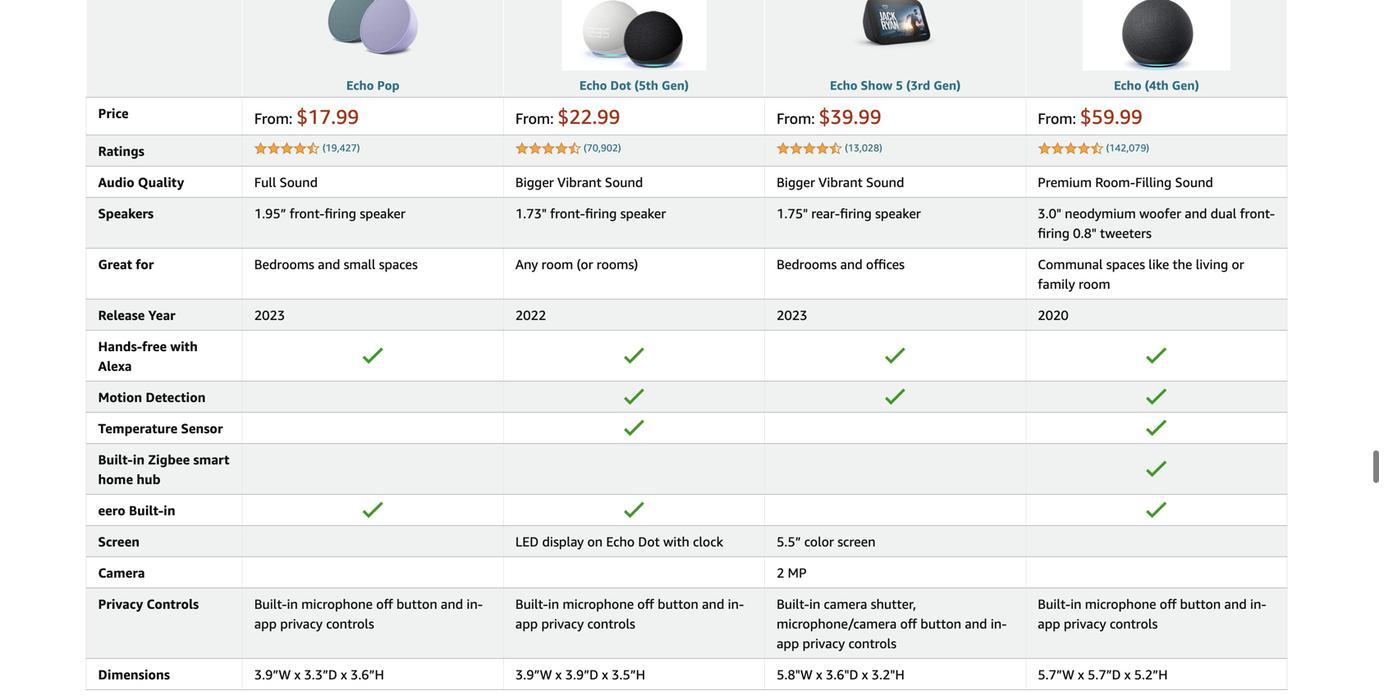 Task type: vqa. For each thing, say whether or not it's contained in the screenshot.


Task type: locate. For each thing, give the bounding box(es) containing it.
gen) right (3rd at the right of page
[[933, 78, 961, 93]]

1 horizontal spatial 3.9"w
[[515, 667, 552, 682]]

5.2"h
[[1134, 667, 1168, 682]]

0 horizontal spatial 2023
[[254, 307, 285, 323]]

bigger vibrant sound
[[515, 174, 643, 190], [777, 174, 904, 190]]

privacy inside built-in camera shutter, microphone/camera off button and in- app privacy controls
[[802, 636, 845, 651]]

2 speaker from the left
[[620, 206, 666, 221]]

0 vertical spatial room
[[541, 256, 573, 272]]

0 horizontal spatial vibrant
[[557, 174, 601, 190]]

(70,902)
[[584, 142, 621, 153]]

x left 5.7"d
[[1078, 667, 1084, 682]]

1 speaker from the left
[[360, 206, 405, 221]]

firing for 1.95"
[[325, 206, 356, 221]]

hands-free with alexa
[[98, 339, 198, 374]]

app
[[254, 616, 277, 632], [515, 616, 538, 632], [1038, 616, 1060, 632], [777, 636, 799, 651]]

room down communal on the top of page
[[1079, 276, 1110, 292]]

x right 3.9"d
[[602, 667, 608, 682]]

echo show 5 (3rd gen) image
[[846, 0, 945, 71]]

1 horizontal spatial microphone
[[563, 596, 634, 612]]

7 x from the left
[[1078, 667, 1084, 682]]

3.9"w x 3.9"d x 3.5"h
[[515, 667, 645, 682]]

1 horizontal spatial bigger vibrant sound
[[777, 174, 904, 190]]

0 horizontal spatial microphone
[[301, 596, 373, 612]]

(13,028) link
[[845, 142, 882, 153]]

1 sound from the left
[[280, 174, 318, 190]]

shutter,
[[871, 596, 916, 612]]

show
[[861, 78, 893, 93]]

bedrooms down 1.75"
[[777, 256, 837, 272]]

0 horizontal spatial bigger
[[515, 174, 554, 190]]

built-in microphone off button and in- app privacy controls up 3.6"h
[[254, 596, 483, 632]]

1 horizontal spatial 2023
[[777, 307, 807, 323]]

echo up $22.99
[[579, 78, 607, 93]]

1 horizontal spatial room
[[1079, 276, 1110, 292]]

3.9"w left 3.3"d
[[254, 667, 291, 682]]

temperature sensor
[[98, 421, 223, 436]]

sound right "full"
[[280, 174, 318, 190]]

led display on echo dot with clock
[[515, 534, 723, 550]]

1 horizontal spatial bigger
[[777, 174, 815, 190]]

1 vertical spatial room
[[1079, 276, 1110, 292]]

speaker up small
[[360, 206, 405, 221]]

1 horizontal spatial dot
[[638, 534, 660, 550]]

front- for 1.95"
[[290, 206, 325, 221]]

firing for 1.73"
[[585, 206, 617, 221]]

motion
[[98, 389, 142, 405]]

x right 3.3"d
[[341, 667, 347, 682]]

front- right dual
[[1240, 206, 1275, 221]]

speaker up the rooms)
[[620, 206, 666, 221]]

1 horizontal spatial gen)
[[933, 78, 961, 93]]

1 from: from the left
[[254, 110, 293, 127]]

from: inside from: $22.99
[[515, 110, 554, 127]]

(19,427)
[[322, 142, 360, 153]]

2 horizontal spatial front-
[[1240, 206, 1275, 221]]

3.5"h
[[612, 667, 645, 682]]

from: left $59.99
[[1038, 110, 1076, 127]]

mp
[[788, 565, 807, 581]]

dimensions
[[98, 667, 170, 682]]

microphone down 'on'
[[563, 596, 634, 612]]

x left 3.9"d
[[555, 667, 562, 682]]

privacy
[[98, 596, 143, 612]]

firing down 3.0"
[[1038, 225, 1070, 241]]

bedrooms
[[254, 256, 314, 272], [777, 256, 837, 272]]

any room (or rooms)
[[515, 256, 638, 272]]

audio quality
[[98, 174, 184, 190]]

1 bedrooms from the left
[[254, 256, 314, 272]]

built- inside 'built-in zigbee smart home hub'
[[98, 452, 133, 467]]

0 horizontal spatial built-in microphone off button and in- app privacy controls
[[254, 596, 483, 632]]

0 horizontal spatial gen)
[[662, 78, 689, 93]]

with right free
[[170, 339, 198, 354]]

in down display
[[548, 596, 559, 612]]

from: left $22.99
[[515, 110, 554, 127]]

2 mp
[[777, 565, 807, 581]]

2 horizontal spatial microphone
[[1085, 596, 1156, 612]]

price
[[98, 105, 129, 121]]

3.9"d
[[565, 667, 598, 682]]

spaces right small
[[379, 256, 418, 272]]

0 horizontal spatial bedrooms
[[254, 256, 314, 272]]

microphone up 5.7"d
[[1085, 596, 1156, 612]]

2 built-in microphone off button and in- app privacy controls from the left
[[515, 596, 744, 632]]

0 horizontal spatial with
[[170, 339, 198, 354]]

any
[[515, 256, 538, 272]]

small
[[344, 256, 375, 272]]

check mark image
[[624, 348, 645, 364], [885, 389, 906, 405], [1146, 389, 1167, 405], [624, 420, 645, 436], [1146, 420, 1167, 436], [1146, 461, 1167, 477], [362, 502, 384, 518], [624, 502, 645, 518], [1146, 502, 1167, 518]]

bedrooms for bedrooms and small spaces
[[254, 256, 314, 272]]

x right 5.7"d
[[1124, 667, 1131, 682]]

x left 3.3"d
[[294, 667, 301, 682]]

0 horizontal spatial room
[[541, 256, 573, 272]]

bigger up 1.75"
[[777, 174, 815, 190]]

dot left (5th
[[610, 78, 631, 93]]

from:
[[254, 110, 293, 127], [515, 110, 554, 127], [777, 110, 815, 127], [1038, 110, 1076, 127]]

full sound
[[254, 174, 318, 190]]

1.75"
[[777, 206, 808, 221]]

echo
[[346, 78, 374, 93], [579, 78, 607, 93], [830, 78, 858, 93], [1114, 78, 1142, 93], [606, 534, 635, 550]]

microphone
[[301, 596, 373, 612], [563, 596, 634, 612], [1085, 596, 1156, 612]]

from: left $39.99
[[777, 110, 815, 127]]

firing up bedrooms and small spaces
[[325, 206, 356, 221]]

in up microphone/camera
[[809, 596, 820, 612]]

from: inside 'from: $39.99'
[[777, 110, 815, 127]]

built-
[[98, 452, 133, 467], [129, 503, 164, 518], [254, 596, 287, 612], [515, 596, 548, 612], [777, 596, 809, 612], [1038, 596, 1070, 612]]

from: left the $17.99 on the top left of the page
[[254, 110, 293, 127]]

from: $17.99
[[254, 105, 359, 128]]

5.7"w x 5.7"d x 5.2"h
[[1038, 667, 1168, 682]]

2 spaces from the left
[[1106, 256, 1145, 272]]

gen) right (4th
[[1172, 78, 1199, 93]]

8 x from the left
[[1124, 667, 1131, 682]]

privacy
[[280, 616, 323, 632], [541, 616, 584, 632], [1064, 616, 1106, 632], [802, 636, 845, 651]]

speaker for 1.75" rear-firing speaker
[[875, 206, 921, 221]]

in up the 5.7"w
[[1070, 596, 1082, 612]]

2 from: from the left
[[515, 110, 554, 127]]

built-in microphone off button and in- app privacy controls up 3.5"h
[[515, 596, 744, 632]]

3.6"d
[[826, 667, 858, 682]]

2 horizontal spatial built-in microphone off button and in- app privacy controls
[[1038, 596, 1266, 632]]

controls up 3.2"h
[[848, 636, 896, 651]]

1 microphone from the left
[[301, 596, 373, 612]]

and
[[1185, 206, 1207, 221], [318, 256, 340, 272], [840, 256, 863, 272], [441, 596, 463, 612], [702, 596, 724, 612], [1224, 596, 1247, 612], [965, 616, 987, 632]]

echo up $39.99
[[830, 78, 858, 93]]

speaker
[[360, 206, 405, 221], [620, 206, 666, 221], [875, 206, 921, 221]]

built-in microphone off button and in- app privacy controls up 5.2"h
[[1038, 596, 1266, 632]]

1.73" front-firing speaker
[[515, 206, 666, 221]]

echo right 'on'
[[606, 534, 635, 550]]

home
[[98, 472, 133, 487]]

2 vibrant from the left
[[819, 174, 863, 190]]

2022
[[515, 307, 546, 323]]

0 horizontal spatial speaker
[[360, 206, 405, 221]]

from: $39.99
[[777, 105, 881, 128]]

2 3.9"w from the left
[[515, 667, 552, 682]]

check mark image
[[362, 348, 384, 364], [885, 348, 906, 364], [1146, 348, 1167, 364], [624, 389, 645, 405]]

front-
[[290, 206, 325, 221], [550, 206, 585, 221], [1240, 206, 1275, 221]]

vibrant up 1.73" front-firing speaker
[[557, 174, 601, 190]]

in inside 'built-in zigbee smart home hub'
[[133, 452, 145, 467]]

2 horizontal spatial speaker
[[875, 206, 921, 221]]

clock
[[693, 534, 723, 550]]

2 front- from the left
[[550, 206, 585, 221]]

echo left (4th
[[1114, 78, 1142, 93]]

0 horizontal spatial 3.9"w
[[254, 667, 291, 682]]

4 from: from the left
[[1038, 110, 1076, 127]]

and inside built-in camera shutter, microphone/camera off button and in- app privacy controls
[[965, 616, 987, 632]]

echo (4th gen) image
[[1083, 0, 1230, 71]]

speakers
[[98, 206, 154, 221]]

room inside communal spaces like the living or family room
[[1079, 276, 1110, 292]]

temperature
[[98, 421, 178, 436]]

bigger vibrant sound up 1.73" front-firing speaker
[[515, 174, 643, 190]]

sound down (13,028)
[[866, 174, 904, 190]]

privacy down microphone/camera
[[802, 636, 845, 651]]

(or
[[577, 256, 593, 272]]

0 horizontal spatial dot
[[610, 78, 631, 93]]

1 built-in microphone off button and in- app privacy controls from the left
[[254, 596, 483, 632]]

2 microphone from the left
[[563, 596, 634, 612]]

1 horizontal spatial spaces
[[1106, 256, 1145, 272]]

microphone up 3.3"d
[[301, 596, 373, 612]]

3 front- from the left
[[1240, 206, 1275, 221]]

echo left the pop
[[346, 78, 374, 93]]

0 horizontal spatial spaces
[[379, 256, 418, 272]]

3.0" neodymium woofer and dual front- firing 0.8" tweeters
[[1038, 206, 1275, 241]]

3.9"w left 3.9"d
[[515, 667, 552, 682]]

controls
[[147, 596, 199, 612]]

front- right 1.95" in the left of the page
[[290, 206, 325, 221]]

3.6"h
[[350, 667, 384, 682]]

for
[[136, 256, 154, 272]]

built-in camera shutter, microphone/camera off button and in- app privacy controls
[[777, 596, 1007, 651]]

2 bedrooms from the left
[[777, 256, 837, 272]]

bigger vibrant sound up 1.75" rear-firing speaker
[[777, 174, 904, 190]]

off down the shutter,
[[900, 616, 917, 632]]

1 vibrant from the left
[[557, 174, 601, 190]]

echo dot (5th gen) link
[[579, 78, 689, 93]]

firing up "(or"
[[585, 206, 617, 221]]

in down 'built-in zigbee smart home hub'
[[163, 503, 175, 518]]

controls up 3.6"h
[[326, 616, 374, 632]]

1 horizontal spatial speaker
[[620, 206, 666, 221]]

1 gen) from the left
[[662, 78, 689, 93]]

ratings
[[98, 143, 144, 159]]

firing inside 3.0" neodymium woofer and dual front- firing 0.8" tweeters
[[1038, 225, 1070, 241]]

0 vertical spatial with
[[170, 339, 198, 354]]

5.5"
[[777, 534, 801, 550]]

controls
[[326, 616, 374, 632], [587, 616, 635, 632], [1110, 616, 1158, 632], [848, 636, 896, 651]]

2 horizontal spatial gen)
[[1172, 78, 1199, 93]]

with left clock
[[663, 534, 689, 550]]

1.73"
[[515, 206, 547, 221]]

room left "(or"
[[541, 256, 573, 272]]

1 vertical spatial dot
[[638, 534, 660, 550]]

echo for echo (4th gen)
[[1114, 78, 1142, 93]]

$22.99
[[558, 105, 620, 128]]

sound down (70,902)
[[605, 174, 643, 190]]

front- inside 3.0" neodymium woofer and dual front- firing 0.8" tweeters
[[1240, 206, 1275, 221]]

from: inside from: $59.99
[[1038, 110, 1076, 127]]

from: for $17.99
[[254, 110, 293, 127]]

1.95" front-firing speaker
[[254, 206, 405, 221]]

from: for $39.99
[[777, 110, 815, 127]]

controls up 5.2"h
[[1110, 616, 1158, 632]]

0 vertical spatial dot
[[610, 78, 631, 93]]

1 horizontal spatial front-
[[550, 206, 585, 221]]

1 3.9"w from the left
[[254, 667, 291, 682]]

1 horizontal spatial built-in microphone off button and in- app privacy controls
[[515, 596, 744, 632]]

vibrant
[[557, 174, 601, 190], [819, 174, 863, 190]]

3 speaker from the left
[[875, 206, 921, 221]]

3.2"h
[[872, 667, 905, 682]]

bigger up "1.73""
[[515, 174, 554, 190]]

1 front- from the left
[[290, 206, 325, 221]]

1 horizontal spatial bedrooms
[[777, 256, 837, 272]]

in up hub
[[133, 452, 145, 467]]

echo dot (5th gen) image
[[562, 0, 707, 71]]

1 horizontal spatial vibrant
[[819, 174, 863, 190]]

(142,079)
[[1106, 142, 1149, 153]]

front- right "1.73""
[[550, 206, 585, 221]]

x right 3.6"d
[[862, 667, 868, 682]]

from: $59.99
[[1038, 105, 1143, 128]]

quality
[[138, 174, 184, 190]]

dot
[[610, 78, 631, 93], [638, 534, 660, 550]]

dot right 'on'
[[638, 534, 660, 550]]

gen) right (5th
[[662, 78, 689, 93]]

screen
[[98, 534, 140, 550]]

living
[[1196, 256, 1228, 272]]

screen
[[837, 534, 876, 550]]

0 horizontal spatial bigger vibrant sound
[[515, 174, 643, 190]]

3 from: from the left
[[777, 110, 815, 127]]

0 horizontal spatial front-
[[290, 206, 325, 221]]

1 bigger from the left
[[515, 174, 554, 190]]

sound right filling
[[1175, 174, 1213, 190]]

privacy up 3.9"w x 3.3"d x 3.6"h at the bottom left
[[280, 616, 323, 632]]

smart
[[193, 452, 229, 467]]

1 horizontal spatial with
[[663, 534, 689, 550]]

app up the 5.8"w
[[777, 636, 799, 651]]

privacy up 5.7"w x 5.7"d x 5.2"h
[[1064, 616, 1106, 632]]

premium room-filling sound
[[1038, 174, 1213, 190]]

3 x from the left
[[555, 667, 562, 682]]

off up 3.6"h
[[376, 596, 393, 612]]

bedrooms down 1.95" in the left of the page
[[254, 256, 314, 272]]

vibrant up 1.75" rear-firing speaker
[[819, 174, 863, 190]]

from: inside from: $17.99
[[254, 110, 293, 127]]

echo for echo dot (5th gen)
[[579, 78, 607, 93]]

speaker up offices
[[875, 206, 921, 221]]

firing up bedrooms and offices
[[840, 206, 872, 221]]

spaces down tweeters
[[1106, 256, 1145, 272]]

x left 3.6"d
[[816, 667, 822, 682]]

3 gen) from the left
[[1172, 78, 1199, 93]]



Task type: describe. For each thing, give the bounding box(es) containing it.
2 bigger vibrant sound from the left
[[777, 174, 904, 190]]

in inside built-in camera shutter, microphone/camera off button and in- app privacy controls
[[809, 596, 820, 612]]

2 2023 from the left
[[777, 307, 807, 323]]

1.75" rear-firing speaker
[[777, 206, 921, 221]]

app up 3.9"w x 3.3"d x 3.6"h at the bottom left
[[254, 616, 277, 632]]

5 x from the left
[[816, 667, 822, 682]]

and inside 3.0" neodymium woofer and dual front- firing 0.8" tweeters
[[1185, 206, 1207, 221]]

0.8"
[[1073, 225, 1097, 241]]

(5th
[[634, 78, 658, 93]]

from: for $22.99
[[515, 110, 554, 127]]

3.3"d
[[304, 667, 337, 682]]

alexa
[[98, 358, 132, 374]]

communal spaces like the living or family room
[[1038, 256, 1244, 292]]

premium
[[1038, 174, 1092, 190]]

4 sound from the left
[[1175, 174, 1213, 190]]

echo pop link
[[346, 78, 400, 93]]

echo pop image
[[324, 0, 422, 71]]

2 sound from the left
[[605, 174, 643, 190]]

echo (4th gen)
[[1114, 78, 1199, 93]]

app inside built-in camera shutter, microphone/camera off button and in- app privacy controls
[[777, 636, 799, 651]]

front- for 1.73"
[[550, 206, 585, 221]]

firing for 1.75"
[[840, 206, 872, 221]]

controls inside built-in camera shutter, microphone/camera off button and in- app privacy controls
[[848, 636, 896, 651]]

full
[[254, 174, 276, 190]]

1 spaces from the left
[[379, 256, 418, 272]]

communal
[[1038, 256, 1103, 272]]

hands-
[[98, 339, 142, 354]]

echo show 5 (3rd gen)
[[830, 78, 961, 93]]

from: $22.99
[[515, 105, 620, 128]]

on
[[587, 534, 603, 550]]

privacy controls
[[98, 596, 199, 612]]

built- inside built-in camera shutter, microphone/camera off button and in- app privacy controls
[[777, 596, 809, 612]]

echo (4th gen) link
[[1114, 78, 1199, 93]]

$17.99
[[296, 105, 359, 128]]

3.9"w for 3.9"w x 3.3"d x 3.6"h
[[254, 667, 291, 682]]

button inside built-in camera shutter, microphone/camera off button and in- app privacy controls
[[920, 616, 961, 632]]

off inside built-in camera shutter, microphone/camera off button and in- app privacy controls
[[900, 616, 917, 632]]

5.8"w
[[777, 667, 813, 682]]

tweeters
[[1100, 225, 1152, 241]]

audio
[[98, 174, 134, 190]]

1 vertical spatial with
[[663, 534, 689, 550]]

family
[[1038, 276, 1075, 292]]

1 2023 from the left
[[254, 307, 285, 323]]

great for
[[98, 256, 154, 272]]

like
[[1148, 256, 1169, 272]]

2
[[777, 565, 784, 581]]

bedrooms and offices
[[777, 256, 905, 272]]

woofer
[[1139, 206, 1181, 221]]

speaker for 1.95" front-firing speaker
[[360, 206, 405, 221]]

(70,902) link
[[584, 142, 621, 153]]

from: for $59.99
[[1038, 110, 1076, 127]]

5
[[896, 78, 903, 93]]

off down led display on echo dot with clock
[[637, 596, 654, 612]]

1 x from the left
[[294, 667, 301, 682]]

1 bigger vibrant sound from the left
[[515, 174, 643, 190]]

$59.99
[[1080, 105, 1143, 128]]

echo pop
[[346, 78, 400, 93]]

5.7"w
[[1038, 667, 1074, 682]]

year
[[148, 307, 175, 323]]

app up the 5.7"w
[[1038, 616, 1060, 632]]

2 gen) from the left
[[933, 78, 961, 93]]

bedrooms for bedrooms and offices
[[777, 256, 837, 272]]

6 x from the left
[[862, 667, 868, 682]]

in up 3.9"w x 3.3"d x 3.6"h at the bottom left
[[287, 596, 298, 612]]

3.9"w x 3.3"d x 3.6"h
[[254, 667, 384, 682]]

controls up 3.5"h
[[587, 616, 635, 632]]

spaces inside communal spaces like the living or family room
[[1106, 256, 1145, 272]]

2 x from the left
[[341, 667, 347, 682]]

camera
[[824, 596, 867, 612]]

$39.99
[[819, 105, 881, 128]]

with inside hands-free with alexa
[[170, 339, 198, 354]]

5.7"d
[[1088, 667, 1121, 682]]

eero
[[98, 503, 125, 518]]

2020
[[1038, 307, 1069, 323]]

zigbee
[[148, 452, 190, 467]]

echo for echo pop
[[346, 78, 374, 93]]

or
[[1232, 256, 1244, 272]]

motion detection
[[98, 389, 206, 405]]

5.5" color screen
[[777, 534, 876, 550]]

detection
[[146, 389, 206, 405]]

echo show 5 (3rd gen) link
[[830, 78, 961, 93]]

4 x from the left
[[602, 667, 608, 682]]

offices
[[866, 256, 905, 272]]

app up 3.9"w x 3.9"d x 3.5"h
[[515, 616, 538, 632]]

neodymium
[[1065, 206, 1136, 221]]

bedrooms and small spaces
[[254, 256, 418, 272]]

3 built-in microphone off button and in- app privacy controls from the left
[[1038, 596, 1266, 632]]

(3rd
[[906, 78, 930, 93]]

rear-
[[811, 206, 840, 221]]

rooms)
[[597, 256, 638, 272]]

color
[[804, 534, 834, 550]]

privacy up 3.9"w x 3.9"d x 3.5"h
[[541, 616, 584, 632]]

built-in zigbee smart home hub
[[98, 452, 229, 487]]

eero built-in
[[98, 503, 175, 518]]

sensor
[[181, 421, 223, 436]]

echo for echo show 5 (3rd gen)
[[830, 78, 858, 93]]

pop
[[377, 78, 400, 93]]

display
[[542, 534, 584, 550]]

3 microphone from the left
[[1085, 596, 1156, 612]]

the
[[1173, 256, 1192, 272]]

(13,028)
[[845, 142, 882, 153]]

2 bigger from the left
[[777, 174, 815, 190]]

echo dot (5th gen)
[[579, 78, 689, 93]]

3 sound from the left
[[866, 174, 904, 190]]

1.95"
[[254, 206, 286, 221]]

speaker for 1.73" front-firing speaker
[[620, 206, 666, 221]]

hub
[[137, 472, 161, 487]]

great
[[98, 256, 132, 272]]

filling
[[1135, 174, 1172, 190]]

in- inside built-in camera shutter, microphone/camera off button and in- app privacy controls
[[991, 616, 1007, 632]]

3.9"w for 3.9"w x 3.9"d x 3.5"h
[[515, 667, 552, 682]]

room-
[[1095, 174, 1135, 190]]

(4th
[[1145, 78, 1169, 93]]

release
[[98, 307, 145, 323]]

off up 5.2"h
[[1160, 596, 1177, 612]]



